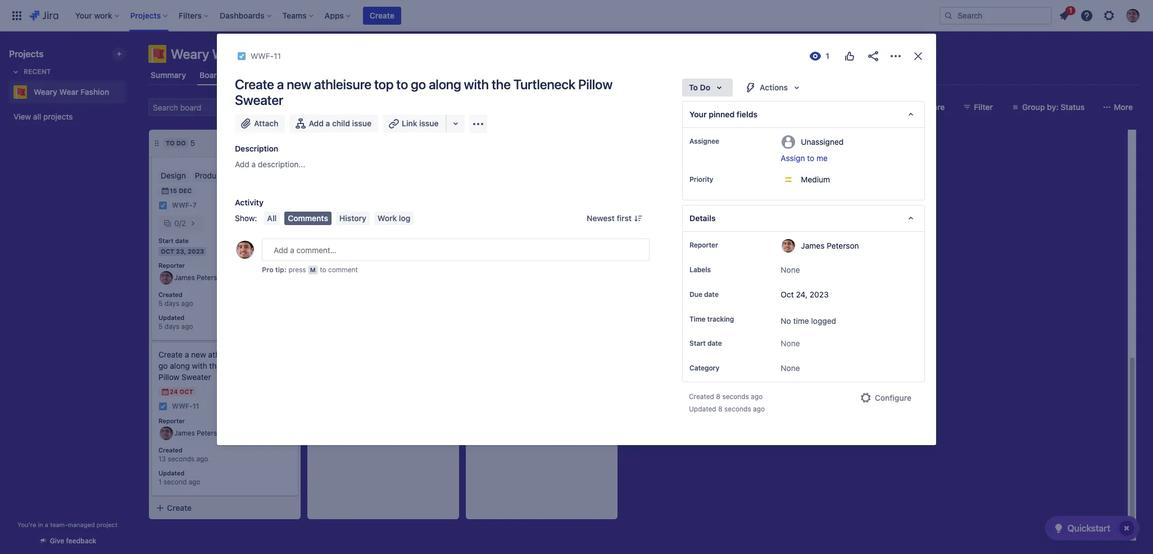 Task type: vqa. For each thing, say whether or not it's contained in the screenshot.
Receive
no



Task type: locate. For each thing, give the bounding box(es) containing it.
0 horizontal spatial turtleneck
[[223, 361, 262, 371]]

weary wear fashion inside weary wear fashion link
[[34, 87, 109, 97]]

8
[[716, 393, 721, 402], [718, 405, 723, 414]]

updated up second
[[159, 470, 184, 477]]

quickstart
[[1068, 524, 1111, 534]]

2 vertical spatial 5
[[159, 323, 163, 331]]

wwf-11 link
[[251, 49, 281, 63], [172, 402, 199, 412]]

feedback
[[66, 537, 96, 546]]

date inside the start date oct 23, 2023
[[175, 237, 189, 245]]

seconds inside created 13 seconds ago
[[168, 456, 195, 464]]

give feedback
[[50, 537, 96, 546]]

reporter up james peterson icon
[[159, 262, 185, 269]]

updated inside the updated 5 days ago
[[159, 314, 184, 321]]

ago for created 5 days ago
[[181, 300, 193, 308]]

james peterson up created 5 days ago
[[174, 274, 225, 282]]

1 vertical spatial go
[[159, 361, 168, 371]]

5 inside created 5 days ago
[[159, 300, 163, 308]]

created 5 days ago
[[159, 291, 193, 308]]

peterson down details element
[[827, 241, 859, 250]]

wwf- left copy link to issue "icon"
[[251, 51, 274, 61]]

1 vertical spatial add
[[235, 160, 249, 169]]

peterson up created 13 seconds ago
[[197, 430, 225, 438]]

11 up 'calendar'
[[274, 51, 281, 61]]

5 for updated 5 days ago
[[159, 323, 163, 331]]

wwf- down 24 oct
[[172, 403, 193, 411]]

days
[[165, 300, 179, 308], [165, 323, 179, 331]]

pinned
[[709, 110, 735, 119]]

add inside add a child issue "button"
[[309, 119, 324, 128]]

james peterson image
[[160, 271, 173, 285]]

0 horizontal spatial sweater
[[182, 373, 211, 382]]

1 vertical spatial none
[[781, 339, 800, 349]]

copy link to issue image
[[279, 51, 288, 60]]

1 horizontal spatial fashion
[[246, 46, 293, 62]]

reporter up labels
[[690, 241, 718, 250]]

0 horizontal spatial start
[[159, 237, 173, 245]]

0 vertical spatial seconds
[[722, 393, 749, 402]]

all
[[33, 112, 41, 121]]

log
[[399, 214, 411, 223]]

due date
[[690, 291, 719, 299]]

2 vertical spatial updated
[[159, 470, 184, 477]]

pages
[[391, 70, 413, 80]]

0 vertical spatial fashion
[[246, 46, 293, 62]]

along up 24 oct
[[170, 361, 190, 371]]

task image up "list"
[[237, 52, 246, 61]]

view all projects
[[13, 112, 73, 121]]

0 horizontal spatial top
[[246, 350, 258, 360]]

weary wear fashion link
[[9, 81, 121, 103]]

5 inside the updated 5 days ago
[[159, 323, 163, 331]]

project settings link
[[570, 65, 633, 85]]

2 vertical spatial james peterson
[[174, 430, 225, 438]]

add down description
[[235, 160, 249, 169]]

5 up product brainstorm
[[190, 138, 195, 148]]

settings
[[601, 70, 631, 80]]

created down james peterson icon
[[159, 291, 183, 298]]

add
[[309, 119, 324, 128], [235, 160, 249, 169]]

the inside dialog
[[492, 76, 511, 92]]

1
[[1069, 6, 1072, 14], [159, 478, 162, 487]]

priority
[[690, 175, 714, 184]]

2 days from the top
[[165, 323, 179, 331]]

0 vertical spatial top
[[374, 76, 394, 92]]

to do 5
[[166, 138, 195, 148]]

james down details element
[[801, 241, 825, 250]]

1 horizontal spatial wear
[[212, 46, 243, 62]]

create a new athleisure top to go along with the turtleneck pillow sweater up 24 oct
[[159, 350, 267, 382]]

1 horizontal spatial turtleneck
[[514, 76, 576, 92]]

days inside the updated 5 days ago
[[165, 323, 179, 331]]

oct right 24
[[180, 388, 193, 396]]

tab list containing board
[[142, 65, 1147, 85]]

0 vertical spatial oct
[[161, 248, 174, 255]]

menu bar
[[262, 212, 416, 225]]

1 horizontal spatial issue
[[419, 119, 439, 128]]

press
[[289, 266, 306, 274]]

created up the 13
[[159, 447, 183, 454]]

1 horizontal spatial wwf-11
[[251, 51, 281, 61]]

created inside created 5 days ago
[[159, 291, 183, 298]]

0 vertical spatial athleisure
[[314, 76, 372, 92]]

1 vertical spatial create button
[[149, 499, 301, 519]]

task image left wwf-7 link on the top left
[[159, 201, 168, 210]]

weary wear fashion
[[171, 46, 293, 62], [34, 87, 109, 97]]

task image
[[237, 52, 246, 61], [159, 201, 168, 210]]

updated
[[159, 314, 184, 321], [689, 405, 716, 414], [159, 470, 184, 477]]

1 vertical spatial athleisure
[[208, 350, 244, 360]]

0 vertical spatial start
[[159, 237, 173, 245]]

1 vertical spatial along
[[170, 361, 190, 371]]

tip:
[[275, 266, 287, 274]]

0 horizontal spatial wear
[[59, 87, 79, 97]]

to up 'your'
[[689, 83, 698, 92]]

3 none from the top
[[781, 364, 800, 373]]

issue right child at the left top of the page
[[352, 119, 372, 128]]

james for james peterson image to the left
[[174, 430, 195, 438]]

24 october 2023 image
[[161, 388, 170, 397], [161, 388, 170, 397]]

1 vertical spatial updated
[[689, 405, 716, 414]]

0 horizontal spatial with
[[192, 361, 207, 371]]

top inside dialog
[[374, 76, 394, 92]]

james peterson down details element
[[801, 241, 859, 250]]

Search board text field
[[150, 99, 235, 115]]

0 vertical spatial reporter
[[690, 241, 718, 250]]

0 vertical spatial create a new athleisure top to go along with the turtleneck pillow sweater
[[235, 76, 613, 108]]

primary element
[[7, 0, 940, 31]]

configure link
[[853, 390, 918, 408]]

new down the updated 5 days ago
[[191, 350, 206, 360]]

1 horizontal spatial along
[[429, 76, 461, 92]]

wwf-11 down 24 oct
[[172, 403, 199, 411]]

summary
[[151, 70, 186, 80]]

0 vertical spatial james peterson image
[[264, 98, 282, 116]]

create a new athleisure top to go along with the turtleneck pillow sweater up the link issue
[[235, 76, 613, 108]]

start inside the start date oct 23, 2023
[[159, 237, 173, 245]]

1 vertical spatial create a new athleisure top to go along with the turtleneck pillow sweater
[[159, 350, 267, 382]]

1 vertical spatial weary wear fashion
[[34, 87, 109, 97]]

ago inside created 5 days ago
[[181, 300, 193, 308]]

dec
[[179, 187, 192, 194]]

fashion up 'calendar'
[[246, 46, 293, 62]]

15 december 2023 image
[[161, 187, 170, 196], [161, 187, 170, 196]]

wwf-11 inside create a new athleisure top to go along with the turtleneck pillow sweater dialog
[[251, 51, 281, 61]]

0 vertical spatial add
[[309, 119, 324, 128]]

1 horizontal spatial start
[[690, 340, 706, 348]]

2 vertical spatial wwf-
[[172, 403, 193, 411]]

with up 24 oct
[[192, 361, 207, 371]]

actions
[[760, 83, 788, 92]]

a inside "button"
[[326, 119, 330, 128]]

2 horizontal spatial oct
[[781, 290, 794, 300]]

1 horizontal spatial 11
[[274, 51, 281, 61]]

reporter down task icon
[[159, 418, 185, 425]]

23,
[[176, 248, 186, 255]]

jira image
[[29, 9, 58, 22], [29, 9, 58, 22]]

0 vertical spatial task image
[[237, 52, 246, 61]]

1 vertical spatial wwf-11
[[172, 403, 199, 411]]

0 vertical spatial date
[[175, 237, 189, 245]]

peterson down the start date oct 23, 2023
[[197, 274, 225, 282]]

1 inside updated 1 second ago
[[159, 478, 162, 487]]

newest first button
[[580, 212, 650, 225]]

2 vertical spatial date
[[708, 340, 722, 348]]

vote options: no one has voted for this issue yet. image
[[843, 49, 857, 63]]

wwf-7 link
[[172, 201, 197, 211]]

0 horizontal spatial task image
[[159, 201, 168, 210]]

1 horizontal spatial the
[[492, 76, 511, 92]]

create button inside primary 'element'
[[363, 6, 401, 24]]

wwf-11 link down 24 oct
[[172, 402, 199, 412]]

1 vertical spatial 2023
[[810, 290, 829, 300]]

2 vertical spatial none
[[781, 364, 800, 373]]

1 none from the top
[[781, 265, 800, 275]]

2023 right 23,
[[188, 248, 204, 255]]

turtleneck inside dialog
[[514, 76, 576, 92]]

wwf- down 15 dec on the left top of page
[[172, 201, 193, 210]]

1 horizontal spatial do
[[700, 83, 711, 92]]

0 vertical spatial 1
[[1069, 6, 1072, 14]]

none
[[781, 265, 800, 275], [781, 339, 800, 349], [781, 364, 800, 373]]

0 horizontal spatial 1
[[159, 478, 162, 487]]

sweater up attach button
[[235, 92, 283, 108]]

days inside created 5 days ago
[[165, 300, 179, 308]]

1 vertical spatial fashion
[[81, 87, 109, 97]]

created down category at bottom
[[689, 393, 714, 402]]

created for 13
[[159, 447, 183, 454]]

date for start date oct 23, 2023
[[175, 237, 189, 245]]

days down created 5 days ago
[[165, 323, 179, 331]]

top
[[374, 76, 394, 92], [246, 350, 258, 360]]

0 horizontal spatial go
[[159, 361, 168, 371]]

date right due
[[704, 291, 719, 299]]

0 vertical spatial new
[[287, 76, 311, 92]]

updated down category at bottom
[[689, 405, 716, 414]]

do
[[700, 83, 711, 92], [176, 139, 186, 147]]

0 vertical spatial peterson
[[827, 241, 859, 250]]

1 horizontal spatial 2023
[[810, 290, 829, 300]]

2 issue from the left
[[419, 119, 439, 128]]

peterson
[[827, 241, 859, 250], [197, 274, 225, 282], [197, 430, 225, 438]]

profile image of james peterson image
[[236, 241, 254, 259]]

updated 1 second ago
[[159, 470, 200, 487]]

0 vertical spatial 2023
[[188, 248, 204, 255]]

ago
[[181, 300, 193, 308], [181, 323, 193, 331], [751, 393, 763, 402], [753, 405, 765, 414], [196, 456, 208, 464], [189, 478, 200, 487]]

a left child at the left top of the page
[[326, 119, 330, 128]]

wwf- inside wwf-7 link
[[172, 201, 193, 210]]

do inside dropdown button
[[700, 83, 711, 92]]

create a new athleisure top to go along with the turtleneck pillow sweater
[[235, 76, 613, 108], [159, 350, 267, 382]]

along
[[429, 76, 461, 92], [170, 361, 190, 371]]

11 down 24 oct
[[193, 403, 199, 411]]

sweater up 24 oct
[[182, 373, 211, 382]]

start for start date oct 23, 2023
[[159, 237, 173, 245]]

1 vertical spatial top
[[246, 350, 258, 360]]

1 vertical spatial the
[[209, 361, 221, 371]]

1 vertical spatial oct
[[781, 290, 794, 300]]

start inside create a new athleisure top to go along with the turtleneck pillow sweater dialog
[[690, 340, 706, 348]]

james up created 13 seconds ago
[[174, 430, 195, 438]]

0 horizontal spatial wwf-11
[[172, 403, 199, 411]]

to inside dropdown button
[[689, 83, 698, 92]]

ago inside created 13 seconds ago
[[196, 456, 208, 464]]

create a new athleisure top to go along with the turtleneck pillow sweater inside dialog
[[235, 76, 613, 108]]

wwf-11 link inside create a new athleisure top to go along with the turtleneck pillow sweater dialog
[[251, 49, 281, 63]]

created 8 seconds ago updated 8 seconds ago
[[689, 393, 765, 414]]

tab list
[[142, 65, 1147, 85]]

1 vertical spatial 5
[[159, 300, 163, 308]]

0 vertical spatial to
[[689, 83, 698, 92]]

fields
[[737, 110, 758, 119]]

updated inside updated 1 second ago
[[159, 470, 184, 477]]

seconds
[[722, 393, 749, 402], [725, 405, 751, 414], [168, 456, 195, 464]]

1 vertical spatial start
[[690, 340, 706, 348]]

5 up the updated 5 days ago
[[159, 300, 163, 308]]

1 horizontal spatial go
[[411, 76, 426, 92]]

created for 5
[[159, 291, 183, 298]]

fashion up view all projects link
[[81, 87, 109, 97]]

1 horizontal spatial 1
[[1069, 6, 1072, 14]]

1 horizontal spatial new
[[287, 76, 311, 92]]

1 vertical spatial to
[[166, 139, 175, 147]]

to do button
[[682, 79, 733, 97]]

date down 'time tracking'
[[708, 340, 722, 348]]

issue right 'link'
[[419, 119, 439, 128]]

0 vertical spatial days
[[165, 300, 179, 308]]

search image
[[944, 11, 953, 20]]

none for labels
[[781, 265, 800, 275]]

along left reports link
[[429, 76, 461, 92]]

1 vertical spatial turtleneck
[[223, 361, 262, 371]]

0 vertical spatial wwf-11 link
[[251, 49, 281, 63]]

11
[[274, 51, 281, 61], [193, 403, 199, 411]]

you're in a team-managed project
[[17, 522, 117, 529]]

go left the issues
[[411, 76, 426, 92]]

comment
[[328, 266, 358, 274]]

wear
[[212, 46, 243, 62], [59, 87, 79, 97]]

james peterson image
[[264, 98, 282, 116], [160, 427, 173, 441]]

1 horizontal spatial to
[[689, 83, 698, 92]]

weary wear fashion up "list"
[[171, 46, 293, 62]]

do inside the 'to do 5'
[[176, 139, 186, 147]]

actions image
[[889, 49, 903, 63]]

history
[[339, 214, 366, 223]]

date for start date
[[708, 340, 722, 348]]

no
[[781, 316, 791, 326]]

pro
[[262, 266, 274, 274]]

0 horizontal spatial the
[[209, 361, 221, 371]]

1 horizontal spatial with
[[464, 76, 489, 92]]

1 issue from the left
[[352, 119, 372, 128]]

1 horizontal spatial task image
[[237, 52, 246, 61]]

weary wear fashion up view all projects link
[[34, 87, 109, 97]]

your pinned fields
[[690, 110, 758, 119]]

5 down created 5 days ago
[[159, 323, 163, 331]]

weary up board
[[171, 46, 209, 62]]

sweater inside dialog
[[235, 92, 283, 108]]

created inside the created 8 seconds ago updated 8 seconds ago
[[689, 393, 714, 402]]

do up 'product'
[[176, 139, 186, 147]]

second
[[164, 478, 187, 487]]

Add a comment… field
[[262, 239, 650, 261]]

weary down recent
[[34, 87, 57, 97]]

days up the updated 5 days ago
[[165, 300, 179, 308]]

0 horizontal spatial weary
[[34, 87, 57, 97]]

menu bar containing all
[[262, 212, 416, 225]]

1 vertical spatial with
[[192, 361, 207, 371]]

created inside created 13 seconds ago
[[159, 447, 183, 454]]

1 vertical spatial reporter
[[159, 262, 185, 269]]

updated for 1 second ago
[[159, 470, 184, 477]]

0 vertical spatial updated
[[159, 314, 184, 321]]

seconds for created 13 seconds ago
[[168, 456, 195, 464]]

updated down created 5 days ago
[[159, 314, 184, 321]]

james peterson up created 13 seconds ago
[[174, 430, 225, 438]]

1 vertical spatial do
[[176, 139, 186, 147]]

do up 'your'
[[700, 83, 711, 92]]

1 vertical spatial peterson
[[197, 274, 225, 282]]

new down copy link to issue "icon"
[[287, 76, 311, 92]]

oct left 24,
[[781, 290, 794, 300]]

wwf-11 link up 'calendar'
[[251, 49, 281, 63]]

reporter
[[690, 241, 718, 250], [159, 262, 185, 269], [159, 418, 185, 425]]

Search field
[[940, 6, 1052, 24]]

oct inside create a new athleisure top to go along with the turtleneck pillow sweater dialog
[[781, 290, 794, 300]]

james peterson for james peterson image to the left
[[174, 430, 225, 438]]

collapse recent projects image
[[9, 65, 22, 79]]

james peterson image up attach
[[264, 98, 282, 116]]

give
[[50, 537, 64, 546]]

wear up view all projects link
[[59, 87, 79, 97]]

none for category
[[781, 364, 800, 373]]

go up task icon
[[159, 361, 168, 371]]

project settings
[[572, 70, 631, 80]]

updated inside the created 8 seconds ago updated 8 seconds ago
[[689, 405, 716, 414]]

0 vertical spatial with
[[464, 76, 489, 92]]

2 none from the top
[[781, 339, 800, 349]]

athleisure
[[314, 76, 372, 92], [208, 350, 244, 360]]

1 horizontal spatial athleisure
[[314, 76, 372, 92]]

2 vertical spatial seconds
[[168, 456, 195, 464]]

wear up "list"
[[212, 46, 243, 62]]

1 vertical spatial wwf-11 link
[[172, 402, 199, 412]]

15
[[170, 187, 177, 194]]

oct left 23,
[[161, 248, 174, 255]]

pro tip: press m to comment
[[262, 266, 358, 274]]

james peterson image up the 13
[[160, 427, 173, 441]]

ago inside updated 1 second ago
[[189, 478, 200, 487]]

/
[[179, 219, 181, 228]]

task image
[[159, 402, 168, 411]]

do for to do
[[700, 83, 711, 92]]

to up 'product'
[[166, 139, 175, 147]]

ago inside the updated 5 days ago
[[181, 323, 193, 331]]

15 dec
[[170, 187, 192, 194]]

james right james peterson icon
[[174, 274, 195, 282]]

0 vertical spatial along
[[429, 76, 461, 92]]

issue inside "button"
[[352, 119, 372, 128]]

to inside button
[[807, 153, 815, 163]]

create button
[[363, 6, 401, 24], [149, 499, 301, 519]]

work
[[378, 214, 397, 223]]

add a child issue button
[[290, 115, 378, 133]]

5
[[190, 138, 195, 148], [159, 300, 163, 308], [159, 323, 163, 331]]

0 horizontal spatial to
[[166, 139, 175, 147]]

assign to me button
[[781, 153, 913, 164]]

start for start date
[[690, 340, 706, 348]]

1 vertical spatial days
[[165, 323, 179, 331]]

2 vertical spatial created
[[159, 447, 183, 454]]

with right issues link
[[464, 76, 489, 92]]

a right in on the left bottom of page
[[45, 522, 48, 529]]

1 inside create banner
[[1069, 6, 1072, 14]]

to inside the 'to do 5'
[[166, 139, 175, 147]]

sweater
[[235, 92, 283, 108], [182, 373, 211, 382]]

wwf-11 up 'calendar'
[[251, 51, 281, 61]]

2023 right 24,
[[810, 290, 829, 300]]

date up 23,
[[175, 237, 189, 245]]

check image
[[1052, 522, 1066, 536]]

1 days from the top
[[165, 300, 179, 308]]

with
[[464, 76, 489, 92], [192, 361, 207, 371]]

1 vertical spatial james peterson image
[[160, 427, 173, 441]]

add left child at the left top of the page
[[309, 119, 324, 128]]

created 13 seconds ago
[[159, 447, 208, 464]]

1 vertical spatial new
[[191, 350, 206, 360]]

2023 inside the start date oct 23, 2023
[[188, 248, 204, 255]]



Task type: describe. For each thing, give the bounding box(es) containing it.
issues link
[[425, 65, 453, 85]]

attach button
[[235, 115, 285, 133]]

reports link
[[462, 65, 496, 85]]

view all projects link
[[9, 107, 126, 127]]

menu bar inside create a new athleisure top to go along with the turtleneck pillow sweater dialog
[[262, 212, 416, 225]]

add for add a child issue
[[309, 119, 324, 128]]

show:
[[235, 214, 257, 223]]

managed
[[68, 522, 95, 529]]

start date
[[690, 340, 722, 348]]

your pinned fields element
[[682, 101, 925, 128]]

product
[[159, 149, 187, 159]]

0 vertical spatial 5
[[190, 138, 195, 148]]

time
[[690, 315, 706, 324]]

history button
[[336, 212, 370, 225]]

a down the updated 5 days ago
[[185, 350, 189, 360]]

24,
[[796, 290, 808, 300]]

1 vertical spatial wear
[[59, 87, 79, 97]]

tracking
[[707, 315, 734, 324]]

0 horizontal spatial wwf-11 link
[[172, 402, 199, 412]]

brainstorm
[[189, 149, 229, 159]]

days for created 5 days ago
[[165, 300, 179, 308]]

1 horizontal spatial james peterson image
[[264, 98, 282, 116]]

go inside dialog
[[411, 76, 426, 92]]

project
[[572, 70, 599, 80]]

first
[[617, 214, 632, 223]]

ago for created 13 seconds ago
[[196, 456, 208, 464]]

labels
[[690, 266, 711, 274]]

team-
[[50, 522, 68, 529]]

time
[[793, 316, 809, 326]]

wwf-7
[[172, 201, 197, 210]]

1 vertical spatial seconds
[[725, 405, 751, 414]]

add for add a description...
[[235, 160, 249, 169]]

start date oct 23, 2023
[[159, 237, 204, 255]]

quickstart button
[[1045, 517, 1140, 541]]

create inside primary 'element'
[[370, 10, 395, 20]]

date for due date
[[704, 291, 719, 299]]

in
[[38, 522, 43, 529]]

work log
[[378, 214, 411, 223]]

2023 inside create a new athleisure top to go along with the turtleneck pillow sweater dialog
[[810, 290, 829, 300]]

0 / 2
[[174, 219, 186, 228]]

recent
[[24, 67, 51, 76]]

calendar link
[[260, 65, 298, 85]]

create banner
[[0, 0, 1153, 31]]

0 horizontal spatial create button
[[149, 499, 301, 519]]

newest
[[587, 214, 615, 223]]

create a new athleisure top to go along with the turtleneck pillow sweater dialog
[[217, 34, 936, 446]]

timeline link
[[307, 65, 343, 85]]

a down copy link to issue "icon"
[[277, 76, 284, 92]]

assignee
[[690, 137, 719, 146]]

add a child issue
[[309, 119, 372, 128]]

product brainstorm
[[159, 149, 229, 159]]

calendar
[[262, 70, 295, 80]]

add app image
[[471, 117, 485, 131]]

peterson inside create a new athleisure top to go along with the turtleneck pillow sweater dialog
[[827, 241, 859, 250]]

5 for created 5 days ago
[[159, 300, 163, 308]]

along inside dialog
[[429, 76, 461, 92]]

do for to do 5
[[176, 139, 186, 147]]

comments button
[[285, 212, 332, 225]]

m
[[310, 266, 316, 274]]

all button
[[264, 212, 280, 225]]

a down description
[[252, 160, 256, 169]]

share image
[[867, 49, 880, 63]]

attach
[[254, 119, 279, 128]]

0 horizontal spatial james peterson image
[[160, 427, 173, 441]]

0 horizontal spatial along
[[170, 361, 190, 371]]

projects
[[9, 49, 44, 59]]

close image
[[912, 49, 925, 63]]

newest first image
[[634, 214, 643, 223]]

to for to do 5
[[166, 139, 175, 147]]

actions button
[[738, 79, 810, 97]]

1 vertical spatial task image
[[159, 201, 168, 210]]

medium
[[801, 175, 830, 184]]

you're
[[17, 522, 36, 529]]

with inside create a new athleisure top to go along with the turtleneck pillow sweater dialog
[[464, 76, 489, 92]]

list link
[[233, 65, 251, 85]]

0 vertical spatial 8
[[716, 393, 721, 402]]

days for updated 5 days ago
[[165, 323, 179, 331]]

updated for 5 days ago
[[159, 314, 184, 321]]

timeline
[[309, 70, 340, 80]]

description...
[[258, 160, 305, 169]]

0 horizontal spatial pillow
[[159, 373, 180, 382]]

james peterson inside create a new athleisure top to go along with the turtleneck pillow sweater dialog
[[801, 241, 859, 250]]

details element
[[682, 205, 925, 232]]

seconds for created 8 seconds ago updated 8 seconds ago
[[722, 393, 749, 402]]

link
[[402, 119, 417, 128]]

0 horizontal spatial new
[[191, 350, 206, 360]]

0 vertical spatial wear
[[212, 46, 243, 62]]

ago for created 8 seconds ago updated 8 seconds ago
[[751, 393, 763, 402]]

peterson for james peterson icon
[[197, 274, 225, 282]]

1 vertical spatial weary
[[34, 87, 57, 97]]

me
[[817, 153, 828, 163]]

configure
[[875, 394, 912, 403]]

dismiss quickstart image
[[1118, 520, 1136, 538]]

new inside dialog
[[287, 76, 311, 92]]

issue inside "button"
[[419, 119, 439, 128]]

7
[[193, 201, 197, 210]]

board
[[200, 70, 222, 80]]

forms link
[[352, 65, 380, 85]]

24 oct
[[170, 388, 193, 396]]

no time logged
[[781, 316, 836, 326]]

link web pages and more image
[[449, 117, 462, 130]]

summary link
[[148, 65, 188, 85]]

reporter inside create a new athleisure top to go along with the turtleneck pillow sweater dialog
[[690, 241, 718, 250]]

your
[[690, 110, 707, 119]]

category
[[690, 364, 720, 373]]

unassigned
[[801, 137, 844, 146]]

reports
[[464, 70, 493, 80]]

james inside create a new athleisure top to go along with the turtleneck pillow sweater dialog
[[801, 241, 825, 250]]

time tracking
[[690, 315, 734, 324]]

add a description...
[[235, 160, 305, 169]]

pages link
[[389, 65, 416, 85]]

james for james peterson icon
[[174, 274, 195, 282]]

0 horizontal spatial 11
[[193, 403, 199, 411]]

peterson for james peterson image to the left
[[197, 430, 225, 438]]

0 horizontal spatial fashion
[[81, 87, 109, 97]]

link issue button
[[383, 115, 447, 133]]

ago for updated 1 second ago
[[189, 478, 200, 487]]

logged
[[811, 316, 836, 326]]

activity
[[235, 198, 264, 207]]

oct inside the start date oct 23, 2023
[[161, 248, 174, 255]]

view
[[13, 112, 31, 121]]

0 horizontal spatial athleisure
[[208, 350, 244, 360]]

2
[[181, 219, 186, 228]]

24
[[170, 388, 178, 396]]

pillow inside create a new athleisure top to go along with the turtleneck pillow sweater dialog
[[578, 76, 613, 92]]

1 vertical spatial 8
[[718, 405, 723, 414]]

wwf- inside create a new athleisure top to go along with the turtleneck pillow sweater dialog
[[251, 51, 274, 61]]

created for 8
[[689, 393, 714, 402]]

to for to do
[[689, 83, 698, 92]]

ago for updated 5 days ago
[[181, 323, 193, 331]]

13
[[159, 456, 166, 464]]

athleisure inside dialog
[[314, 76, 372, 92]]

projects
[[43, 112, 73, 121]]

2 vertical spatial reporter
[[159, 418, 185, 425]]

0 vertical spatial weary
[[171, 46, 209, 62]]

0
[[174, 219, 179, 228]]

child
[[332, 119, 350, 128]]

issues
[[427, 70, 451, 80]]

link issue
[[402, 119, 439, 128]]

create inside dialog
[[235, 76, 274, 92]]

details
[[690, 214, 716, 223]]

2 vertical spatial oct
[[180, 388, 193, 396]]

1 horizontal spatial weary wear fashion
[[171, 46, 293, 62]]

james peterson for james peterson icon
[[174, 274, 225, 282]]

project
[[97, 522, 117, 529]]

11 inside create a new athleisure top to go along with the turtleneck pillow sweater dialog
[[274, 51, 281, 61]]

1 vertical spatial sweater
[[182, 373, 211, 382]]



